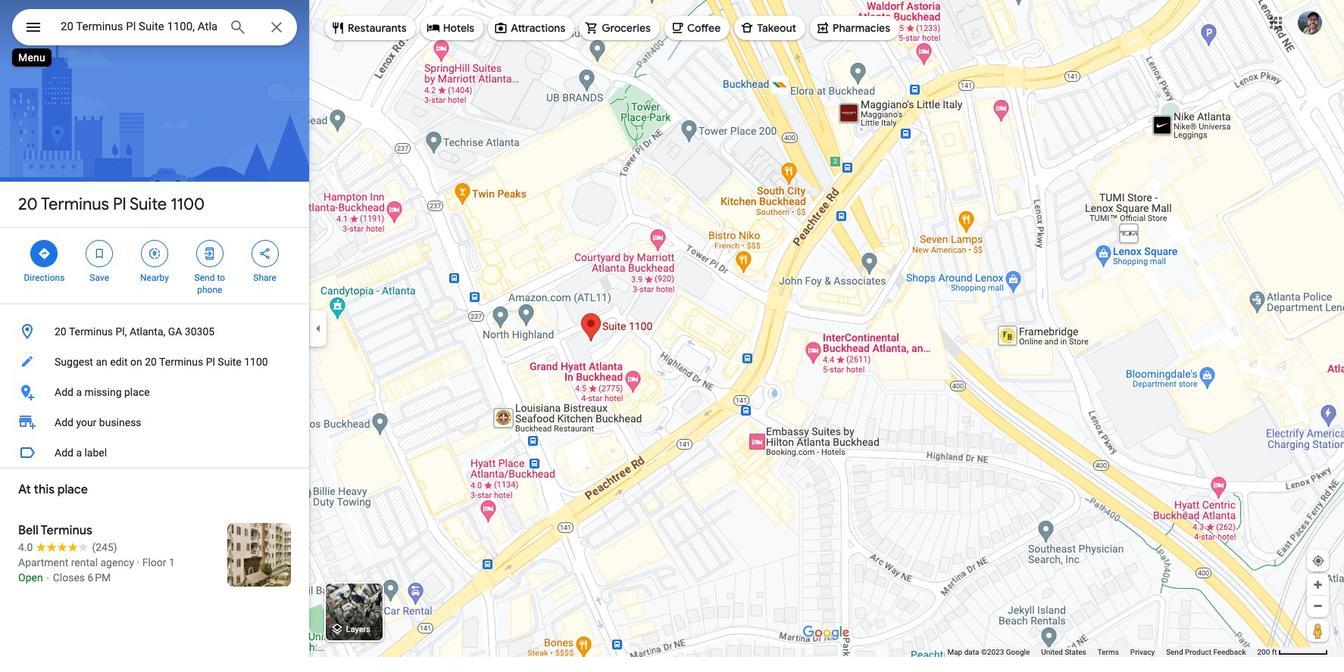 Task type: describe. For each thing, give the bounding box(es) containing it.
add your business link
[[0, 408, 309, 438]]

terms
[[1098, 649, 1120, 657]]

add a label
[[55, 447, 107, 459]]

hotels
[[443, 21, 475, 35]]

google account: cj baylor  
(christian.baylor@adept.ai) image
[[1299, 10, 1323, 35]]

groceries
[[602, 21, 651, 35]]

product
[[1186, 649, 1212, 657]]

add for add a label
[[55, 447, 73, 459]]

united
[[1042, 649, 1063, 657]]

30305
[[185, 326, 215, 338]]

0 vertical spatial suite
[[130, 194, 167, 215]]

suggest
[[55, 356, 93, 368]]

place inside button
[[124, 387, 150, 399]]

suggest an edit on 20 terminus pl suite 1100 button
[[0, 347, 309, 378]]

send for send to phone
[[194, 273, 215, 284]]

directions
[[24, 273, 65, 284]]

add a label button
[[0, 438, 309, 468]]

add a missing place button
[[0, 378, 309, 408]]

send product feedback
[[1167, 649, 1247, 657]]

coffee button
[[665, 10, 730, 46]]

your
[[76, 417, 97, 429]]

phone
[[197, 285, 222, 296]]

takeout
[[757, 21, 797, 35]]

coffee
[[687, 21, 721, 35]]

pharmacies
[[833, 21, 891, 35]]

2 horizontal spatial 20
[[145, 356, 157, 368]]

20 for 20 terminus pl, atlanta, ga 30305
[[55, 326, 67, 338]]

restaurants
[[348, 21, 407, 35]]

show your location image
[[1312, 555, 1326, 569]]

label
[[84, 447, 107, 459]]


[[258, 246, 272, 262]]

save
[[90, 273, 109, 284]]

20 terminus pl, atlanta, ga 30305
[[55, 326, 215, 338]]

rental
[[71, 557, 98, 569]]

terminus down ga
[[159, 356, 203, 368]]

attractions
[[511, 21, 566, 35]]

 search field
[[12, 9, 297, 49]]

add a missing place
[[55, 387, 150, 399]]

suggest an edit on 20 terminus pl suite 1100
[[55, 356, 268, 368]]

add your business
[[55, 417, 141, 429]]

attractions button
[[488, 10, 575, 46]]

add for add your business
[[55, 417, 73, 429]]

200 ft
[[1258, 649, 1278, 657]]

pl inside button
[[206, 356, 215, 368]]

this
[[34, 483, 55, 498]]

pl,
[[116, 326, 127, 338]]

1100 inside button
[[244, 356, 268, 368]]

©2023
[[982, 649, 1005, 657]]

data
[[965, 649, 980, 657]]

ft
[[1273, 649, 1278, 657]]

to
[[217, 273, 225, 284]]

1
[[169, 557, 175, 569]]

bell terminus
[[18, 524, 92, 539]]

4.0
[[18, 542, 33, 554]]

feedback
[[1214, 649, 1247, 657]]

map
[[948, 649, 963, 657]]

send to phone
[[194, 273, 225, 296]]

restaurants button
[[325, 10, 416, 46]]

send product feedback button
[[1167, 648, 1247, 658]]

4.0 stars 245 reviews image
[[18, 540, 117, 556]]

share
[[253, 273, 277, 284]]

nearby
[[140, 273, 169, 284]]

takeout button
[[735, 10, 806, 46]]

united states
[[1042, 649, 1087, 657]]

united states button
[[1042, 648, 1087, 658]]

none field inside 20 terminus pl suite 1100, atlanta, ga 30305 field
[[61, 17, 217, 36]]



Task type: locate. For each thing, give the bounding box(es) containing it.
suite down phone
[[218, 356, 242, 368]]

add
[[55, 387, 73, 399], [55, 417, 73, 429], [55, 447, 73, 459]]

0 horizontal spatial place
[[57, 483, 88, 498]]

1 horizontal spatial send
[[1167, 649, 1184, 657]]

2 vertical spatial 20
[[145, 356, 157, 368]]

1 horizontal spatial 1100
[[244, 356, 268, 368]]

on
[[130, 356, 142, 368]]


[[203, 246, 217, 262]]

google maps element
[[0, 0, 1345, 658]]

layers
[[346, 626, 371, 635]]

closes
[[53, 572, 85, 584]]

2 add from the top
[[55, 417, 73, 429]]

6 pm
[[88, 572, 111, 584]]

20 terminus pl suite 1100
[[18, 194, 205, 215]]

place
[[124, 387, 150, 399], [57, 483, 88, 498]]

3 add from the top
[[55, 447, 73, 459]]

show street view coverage image
[[1308, 620, 1330, 643]]

pl up actions for 20 terminus pl suite 1100 region
[[113, 194, 126, 215]]

1 horizontal spatial place
[[124, 387, 150, 399]]

1 vertical spatial a
[[76, 447, 82, 459]]

states
[[1065, 649, 1087, 657]]

add down "suggest"
[[55, 387, 73, 399]]

an
[[96, 356, 107, 368]]

floor
[[142, 557, 166, 569]]

1 horizontal spatial 20
[[55, 326, 67, 338]]

add left label
[[55, 447, 73, 459]]

20 terminus pl suite 1100 main content
[[0, 0, 309, 658]]


[[93, 246, 106, 262]]

0 vertical spatial place
[[124, 387, 150, 399]]

0 horizontal spatial 1100
[[171, 194, 205, 215]]

google
[[1006, 649, 1030, 657]]


[[148, 246, 161, 262]]

20 up "suggest"
[[55, 326, 67, 338]]

terminus left pl,
[[69, 326, 113, 338]]

suite up 
[[130, 194, 167, 215]]

add inside add your business link
[[55, 417, 73, 429]]

add for add a missing place
[[55, 387, 73, 399]]

business
[[99, 417, 141, 429]]

⋅
[[46, 572, 50, 584]]

footer
[[948, 648, 1258, 658]]

send up phone
[[194, 273, 215, 284]]

send inside send to phone
[[194, 273, 215, 284]]

terminus up 
[[41, 194, 109, 215]]

terminus for 20 terminus pl suite 1100
[[41, 194, 109, 215]]


[[24, 17, 42, 38]]

map data ©2023 google
[[948, 649, 1030, 657]]

privacy button
[[1131, 648, 1155, 658]]

20 for 20 terminus pl suite 1100
[[18, 194, 38, 215]]

add inside "add a label" button
[[55, 447, 73, 459]]

1 a from the top
[[76, 387, 82, 399]]

2 vertical spatial add
[[55, 447, 73, 459]]

send for send product feedback
[[1167, 649, 1184, 657]]

2 a from the top
[[76, 447, 82, 459]]

add inside add a missing place button
[[55, 387, 73, 399]]

footer inside google maps element
[[948, 648, 1258, 658]]

·
[[137, 557, 140, 569]]

1 vertical spatial place
[[57, 483, 88, 498]]

1 add from the top
[[55, 387, 73, 399]]

 button
[[12, 9, 55, 49]]

agency
[[100, 557, 134, 569]]

1 vertical spatial 20
[[55, 326, 67, 338]]

0 vertical spatial send
[[194, 273, 215, 284]]

apartment rental agency · floor 1 open ⋅ closes 6 pm
[[18, 557, 175, 584]]

0 horizontal spatial 20
[[18, 194, 38, 215]]

a for missing
[[76, 387, 82, 399]]

20 right on
[[145, 356, 157, 368]]

0 horizontal spatial pl
[[113, 194, 126, 215]]

privacy
[[1131, 649, 1155, 657]]

(245)
[[92, 542, 117, 554]]

20 Terminus Pl Suite 1100, Atlanta, GA 30305 field
[[12, 9, 297, 45]]

place down on
[[124, 387, 150, 399]]

0 vertical spatial a
[[76, 387, 82, 399]]

1 vertical spatial send
[[1167, 649, 1184, 657]]

terms button
[[1098, 648, 1120, 658]]

actions for 20 terminus pl suite 1100 region
[[0, 228, 309, 304]]

at this place
[[18, 483, 88, 498]]

a left label
[[76, 447, 82, 459]]

send
[[194, 273, 215, 284], [1167, 649, 1184, 657]]

20 terminus pl, atlanta, ga 30305 button
[[0, 317, 309, 347]]

0 horizontal spatial send
[[194, 273, 215, 284]]

send inside button
[[1167, 649, 1184, 657]]

0 vertical spatial 20
[[18, 194, 38, 215]]

zoom in image
[[1313, 580, 1324, 591]]

pl down the 30305
[[206, 356, 215, 368]]

200
[[1258, 649, 1271, 657]]

terminus for 20 terminus pl, atlanta, ga 30305
[[69, 326, 113, 338]]

atlanta,
[[130, 326, 165, 338]]

a
[[76, 387, 82, 399], [76, 447, 82, 459]]

terminus
[[41, 194, 109, 215], [69, 326, 113, 338], [159, 356, 203, 368], [41, 524, 92, 539]]

1 vertical spatial add
[[55, 417, 73, 429]]

suite
[[130, 194, 167, 215], [218, 356, 242, 368]]


[[37, 246, 51, 262]]

groceries button
[[579, 10, 660, 46]]

terminus for bell terminus
[[41, 524, 92, 539]]

a left "missing"
[[76, 387, 82, 399]]

zoom out image
[[1313, 601, 1324, 612]]

footer containing map data ©2023 google
[[948, 648, 1258, 658]]

pharmacies button
[[810, 10, 900, 46]]

open
[[18, 572, 43, 584]]

missing
[[84, 387, 122, 399]]

hotels button
[[420, 10, 484, 46]]

0 vertical spatial 1100
[[171, 194, 205, 215]]

at
[[18, 483, 31, 498]]

suite inside button
[[218, 356, 242, 368]]

terminus up 4.0 stars 245 reviews image
[[41, 524, 92, 539]]

add left your
[[55, 417, 73, 429]]

20 up the 
[[18, 194, 38, 215]]

pl
[[113, 194, 126, 215], [206, 356, 215, 368]]

apartment
[[18, 557, 68, 569]]

1100
[[171, 194, 205, 215], [244, 356, 268, 368]]

0 horizontal spatial suite
[[130, 194, 167, 215]]

edit
[[110, 356, 128, 368]]

ga
[[168, 326, 182, 338]]

0 vertical spatial add
[[55, 387, 73, 399]]

20
[[18, 194, 38, 215], [55, 326, 67, 338], [145, 356, 157, 368]]

1 vertical spatial pl
[[206, 356, 215, 368]]

1 vertical spatial 1100
[[244, 356, 268, 368]]

place right this
[[57, 483, 88, 498]]

a for label
[[76, 447, 82, 459]]

1 horizontal spatial pl
[[206, 356, 215, 368]]

1 horizontal spatial suite
[[218, 356, 242, 368]]

bell
[[18, 524, 38, 539]]

None field
[[61, 17, 217, 36]]

200 ft button
[[1258, 649, 1329, 657]]

0 vertical spatial pl
[[113, 194, 126, 215]]

send left product
[[1167, 649, 1184, 657]]

1 vertical spatial suite
[[218, 356, 242, 368]]

collapse side panel image
[[310, 321, 327, 337]]



Task type: vqa. For each thing, say whether or not it's contained in the screenshot.
the rental
yes



